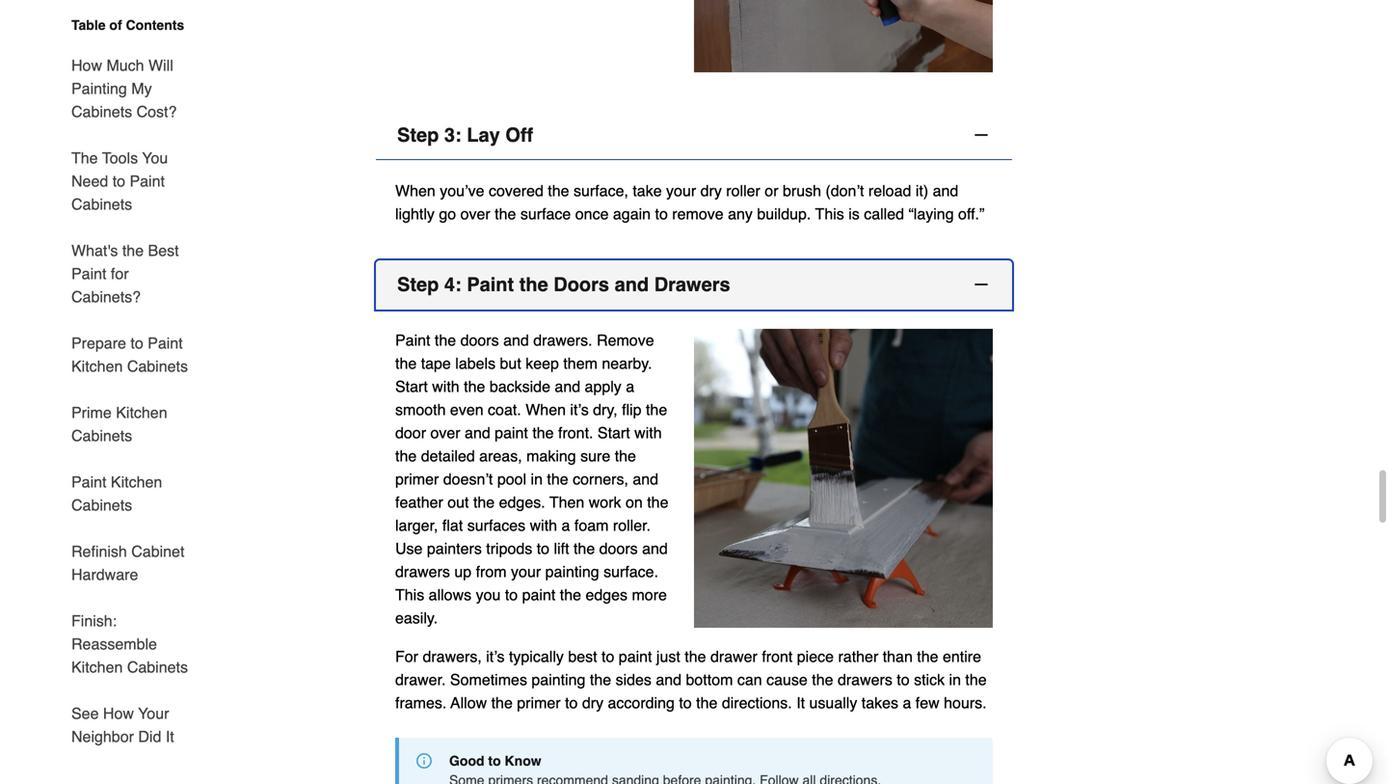 Task type: describe. For each thing, give the bounding box(es) containing it.
paint inside "for drawers, it's typically best to paint just the drawer front piece rather than the entire drawer. sometimes painting the sides and bottom can cause the drawers to stick in the frames. allow the primer to dry according to the directions. it usually takes a few hours."
[[619, 647, 653, 665]]

piece
[[797, 647, 834, 665]]

how inside how much will painting my cabinets cost?
[[71, 56, 102, 74]]

for
[[111, 265, 129, 283]]

the right just
[[685, 647, 707, 665]]

sure
[[581, 447, 611, 465]]

much
[[107, 56, 144, 74]]

dry inside when you've covered the surface, take your dry roller or brush (don't reload it) and lightly go over the surface once again to remove any buildup. this is called "laying off."
[[701, 182, 722, 199]]

out
[[448, 493, 469, 511]]

kitchen inside prime kitchen cabinets
[[116, 404, 167, 422]]

your
[[138, 705, 169, 722]]

it inside 'see how your neighbor did it'
[[166, 728, 174, 746]]

to inside when you've covered the surface, take your dry roller or brush (don't reload it) and lightly go over the surface once again to remove any buildup. this is called "laying off."
[[655, 205, 668, 223]]

step 4: paint the doors and drawers button
[[376, 260, 1013, 309]]

cause
[[767, 671, 808, 688]]

entire
[[943, 647, 982, 665]]

the right 'lift'
[[574, 539, 595, 557]]

to down best
[[565, 694, 578, 712]]

stick
[[914, 671, 945, 688]]

refinish cabinet hardware link
[[71, 529, 201, 598]]

than
[[883, 647, 913, 665]]

making
[[527, 447, 576, 465]]

the down the door
[[395, 447, 417, 465]]

the right the out
[[474, 493, 495, 511]]

nearby.
[[602, 354, 653, 372]]

best
[[568, 647, 598, 665]]

drawers inside "for drawers, it's typically best to paint just the drawer front piece rather than the entire drawer. sometimes painting the sides and bottom can cause the drawers to stick in the frames. allow the primer to dry according to the directions. it usually takes a few hours."
[[838, 671, 893, 688]]

smooth
[[395, 401, 446, 418]]

the down sometimes
[[492, 694, 513, 712]]

again
[[613, 205, 651, 223]]

use
[[395, 539, 423, 557]]

refinish
[[71, 543, 127, 560]]

to right best
[[602, 647, 615, 665]]

prepare to paint kitchen cabinets link
[[71, 320, 201, 390]]

cabinets inside the tools you need to paint cabinets
[[71, 195, 132, 213]]

the inside button
[[520, 273, 549, 295]]

and down even
[[465, 424, 491, 442]]

a person painting small cabinet pieces white. image
[[694, 329, 993, 628]]

over inside 'paint the doors and drawers. remove the tape labels but keep them nearby. start with the backside and apply a smooth even coat. when it's dry, flip the door over and paint the front. start with the detailed areas, making sure the primer doesn't pool in the corners, and feather out the edges. then work on the larger, flat surfaces with a foam roller. use painters tripods to lift the doors and drawers up from your painting surface. this allows you to paint the edges more easily.'
[[431, 424, 461, 442]]

tripods
[[486, 539, 533, 557]]

paint inside 'paint the doors and drawers. remove the tape labels but keep them nearby. start with the backside and apply a smooth even coat. when it's dry, flip the door over and paint the front. start with the detailed areas, making sure the primer doesn't pool in the corners, and feather out the edges. then work on the larger, flat surfaces with a foam roller. use painters tripods to lift the doors and drawers up from your painting surface. this allows you to paint the edges more easily.'
[[395, 331, 431, 349]]

keep
[[526, 354, 559, 372]]

step 3: lay off button
[[376, 111, 1013, 160]]

the tools you need to paint cabinets link
[[71, 135, 201, 228]]

the down bottom
[[697, 694, 718, 712]]

the up "surface"
[[548, 182, 570, 199]]

reassemble
[[71, 635, 157, 653]]

primer inside "for drawers, it's typically best to paint just the drawer front piece rather than the entire drawer. sometimes painting the sides and bottom can cause the drawers to stick in the frames. allow the primer to dry according to the directions. it usually takes a few hours."
[[517, 694, 561, 712]]

edges.
[[499, 493, 546, 511]]

paint kitchen cabinets link
[[71, 459, 201, 529]]

cabinets inside paint kitchen cabinets
[[71, 496, 132, 514]]

dry,
[[593, 401, 618, 418]]

0 vertical spatial with
[[432, 377, 460, 395]]

areas,
[[480, 447, 522, 465]]

1 vertical spatial a
[[562, 516, 570, 534]]

prepare
[[71, 334, 126, 352]]

step 3: lay off
[[397, 124, 534, 146]]

prime
[[71, 404, 112, 422]]

few
[[916, 694, 940, 712]]

cabinets inside prime kitchen cabinets
[[71, 427, 132, 445]]

from
[[476, 563, 507, 580]]

paint inside what's the best paint for cabinets?
[[71, 265, 107, 283]]

directions.
[[722, 694, 793, 712]]

the right on
[[647, 493, 669, 511]]

info image
[[417, 753, 432, 769]]

tools
[[102, 149, 138, 167]]

finish: reassemble kitchen cabinets link
[[71, 598, 201, 691]]

of
[[109, 17, 122, 33]]

see how your neighbor did it
[[71, 705, 174, 746]]

good
[[449, 753, 485, 769]]

then
[[550, 493, 585, 511]]

remove
[[597, 331, 655, 349]]

1 vertical spatial with
[[635, 424, 662, 442]]

kitchen inside paint kitchen cabinets
[[111, 473, 162, 491]]

what's the best paint for cabinets?
[[71, 242, 179, 306]]

the
[[71, 149, 98, 167]]

know
[[505, 753, 542, 769]]

this inside 'paint the doors and drawers. remove the tape labels but keep them nearby. start with the backside and apply a smooth even coat. when it's dry, flip the door over and paint the front. start with the detailed areas, making sure the primer doesn't pool in the corners, and feather out the edges. then work on the larger, flat surfaces with a foam roller. use painters tripods to lift the doors and drawers up from your painting surface. this allows you to paint the edges more easily.'
[[395, 586, 425, 604]]

flat
[[443, 516, 463, 534]]

need
[[71, 172, 108, 190]]

more
[[632, 586, 667, 604]]

dry inside "for drawers, it's typically best to paint just the drawer front piece rather than the entire drawer. sometimes painting the sides and bottom can cause the drawers to stick in the frames. allow the primer to dry according to the directions. it usually takes a few hours."
[[582, 694, 604, 712]]

takes
[[862, 694, 899, 712]]

rather
[[839, 647, 879, 665]]

1 horizontal spatial start
[[598, 424, 631, 442]]

1 vertical spatial paint
[[522, 586, 556, 604]]

2 vertical spatial with
[[530, 516, 558, 534]]

to inside the tools you need to paint cabinets
[[113, 172, 125, 190]]

painting inside 'paint the doors and drawers. remove the tape labels but keep them nearby. start with the backside and apply a smooth even coat. when it's dry, flip the door over and paint the front. start with the detailed areas, making sure the primer doesn't pool in the corners, and feather out the edges. then work on the larger, flat surfaces with a foam roller. use painters tripods to lift the doors and drawers up from your painting surface. this allows you to paint the edges more easily.'
[[546, 563, 600, 580]]

step for step 4: paint the doors and drawers
[[397, 273, 439, 295]]

the inside what's the best paint for cabinets?
[[122, 242, 144, 259]]

the up stick at the bottom right of the page
[[918, 647, 939, 665]]

1 horizontal spatial doors
[[600, 539, 638, 557]]

what's
[[71, 242, 118, 259]]

surfaces
[[468, 516, 526, 534]]

lightly
[[395, 205, 435, 223]]

lay
[[467, 124, 500, 146]]

prime kitchen cabinets
[[71, 404, 167, 445]]

in inside 'paint the doors and drawers. remove the tape labels but keep them nearby. start with the backside and apply a smooth even coat. when it's dry, flip the door over and paint the front. start with the detailed areas, making sure the primer doesn't pool in the corners, and feather out the edges. then work on the larger, flat surfaces with a foam roller. use painters tripods to lift the doors and drawers up from your painting surface. this allows you to paint the edges more easily.'
[[531, 470, 543, 488]]

up
[[455, 563, 472, 580]]

a inside "for drawers, it's typically best to paint just the drawer front piece rather than the entire drawer. sometimes painting the sides and bottom can cause the drawers to stick in the frames. allow the primer to dry according to the directions. it usually takes a few hours."
[[903, 694, 912, 712]]

but
[[500, 354, 522, 372]]

brush
[[783, 182, 822, 199]]

usually
[[810, 694, 858, 712]]

easily.
[[395, 609, 438, 627]]

labels
[[456, 354, 496, 372]]

tape
[[421, 354, 451, 372]]

hours.
[[944, 694, 987, 712]]

the tools you need to paint cabinets
[[71, 149, 168, 213]]

what's the best paint for cabinets? link
[[71, 228, 201, 320]]

drawers
[[655, 273, 731, 295]]

pool
[[498, 470, 527, 488]]

drawers,
[[423, 647, 482, 665]]

the down "covered"
[[495, 205, 516, 223]]

paint inside button
[[467, 273, 514, 295]]

to right the good
[[488, 753, 501, 769]]

paint kitchen cabinets
[[71, 473, 162, 514]]

when inside when you've covered the surface, take your dry roller or brush (don't reload it) and lightly go over the surface once again to remove any buildup. this is called "laying off."
[[395, 182, 436, 199]]

and up the but
[[504, 331, 529, 349]]

take
[[633, 182, 662, 199]]

best
[[148, 242, 179, 259]]

on
[[626, 493, 643, 511]]

doors
[[554, 273, 610, 295]]

over inside when you've covered the surface, take your dry roller or brush (don't reload it) and lightly go over the surface once again to remove any buildup. this is called "laying off."
[[461, 205, 491, 223]]

surface.
[[604, 563, 659, 580]]

table of contents
[[71, 17, 184, 33]]

allow
[[451, 694, 487, 712]]

see
[[71, 705, 99, 722]]

coat.
[[488, 401, 522, 418]]

and inside "for drawers, it's typically best to paint just the drawer front piece rather than the entire drawer. sometimes painting the sides and bottom can cause the drawers to stick in the frames. allow the primer to dry according to the directions. it usually takes a few hours."
[[656, 671, 682, 688]]

table of contents element
[[56, 15, 201, 748]]

refinish cabinet hardware
[[71, 543, 185, 584]]

drawers inside 'paint the doors and drawers. remove the tape labels but keep them nearby. start with the backside and apply a smooth even coat. when it's dry, flip the door over and paint the front. start with the detailed areas, making sure the primer doesn't pool in the corners, and feather out the edges. then work on the larger, flat surfaces with a foam roller. use painters tripods to lift the doors and drawers up from your painting surface. this allows you to paint the edges more easily.'
[[395, 563, 450, 580]]

cabinets?
[[71, 288, 141, 306]]

any
[[728, 205, 753, 223]]



Task type: locate. For each thing, give the bounding box(es) containing it.
paint inside prepare to paint kitchen cabinets
[[148, 334, 183, 352]]

when down the backside
[[526, 401, 566, 418]]

it's inside 'paint the doors and drawers. remove the tape labels but keep them nearby. start with the backside and apply a smooth even coat. when it's dry, flip the door over and paint the front. start with the detailed areas, making sure the primer doesn't pool in the corners, and feather out the edges. then work on the larger, flat surfaces with a foam roller. use painters tripods to lift the doors and drawers up from your painting surface. this allows you to paint the edges more easily.'
[[570, 401, 589, 418]]

to
[[113, 172, 125, 190], [655, 205, 668, 223], [131, 334, 143, 352], [537, 539, 550, 557], [505, 586, 518, 604], [602, 647, 615, 665], [897, 671, 910, 688], [565, 694, 578, 712], [679, 694, 692, 712], [488, 753, 501, 769]]

1 horizontal spatial your
[[667, 182, 697, 199]]

my
[[131, 80, 152, 97]]

according
[[608, 694, 675, 712]]

you
[[476, 586, 501, 604]]

0 horizontal spatial dry
[[582, 694, 604, 712]]

hardware
[[71, 566, 138, 584]]

prime kitchen cabinets link
[[71, 390, 201, 459]]

how up "neighbor" at the left bottom of the page
[[103, 705, 134, 722]]

once
[[576, 205, 609, 223]]

start up "smooth"
[[395, 377, 428, 395]]

paint down what's on the left
[[71, 265, 107, 283]]

1 horizontal spatial primer
[[517, 694, 561, 712]]

kitchen down reassemble
[[71, 658, 123, 676]]

with down flip
[[635, 424, 662, 442]]

paint inside the tools you need to paint cabinets
[[130, 172, 165, 190]]

kitchen right the "prime"
[[116, 404, 167, 422]]

you've
[[440, 182, 485, 199]]

1 vertical spatial doors
[[600, 539, 638, 557]]

the right flip
[[646, 401, 668, 418]]

and down the roller.
[[643, 539, 668, 557]]

0 vertical spatial your
[[667, 182, 697, 199]]

in inside "for drawers, it's typically best to paint just the drawer front piece rather than the entire drawer. sometimes painting the sides and bottom can cause the drawers to stick in the frames. allow the primer to dry according to the directions. it usually takes a few hours."
[[950, 671, 962, 688]]

the up making
[[533, 424, 554, 442]]

0 vertical spatial drawers
[[395, 563, 450, 580]]

with down tape
[[432, 377, 460, 395]]

1 horizontal spatial a
[[626, 377, 635, 395]]

it down 'cause'
[[797, 694, 805, 712]]

flip
[[622, 401, 642, 418]]

drawers
[[395, 563, 450, 580], [838, 671, 893, 688]]

0 vertical spatial a
[[626, 377, 635, 395]]

contents
[[126, 17, 184, 33]]

off
[[506, 124, 534, 146]]

typically
[[509, 647, 564, 665]]

1 vertical spatial in
[[950, 671, 962, 688]]

to left 'lift'
[[537, 539, 550, 557]]

how much will painting my cabinets cost?
[[71, 56, 177, 121]]

and right doors
[[615, 273, 649, 295]]

and up on
[[633, 470, 659, 488]]

cabinets inside how much will painting my cabinets cost?
[[71, 103, 132, 121]]

will
[[149, 56, 173, 74]]

1 vertical spatial over
[[431, 424, 461, 442]]

2 horizontal spatial with
[[635, 424, 662, 442]]

1 vertical spatial it's
[[486, 647, 505, 665]]

0 vertical spatial primer
[[395, 470, 439, 488]]

and right it)
[[933, 182, 959, 199]]

painting inside "for drawers, it's typically best to paint just the drawer front piece rather than the entire drawer. sometimes painting the sides and bottom can cause the drawers to stick in the frames. allow the primer to dry according to the directions. it usually takes a few hours."
[[532, 671, 586, 688]]

the down piece
[[812, 671, 834, 688]]

0 horizontal spatial it's
[[486, 647, 505, 665]]

even
[[450, 401, 484, 418]]

0 horizontal spatial doors
[[461, 331, 499, 349]]

doesn't
[[443, 470, 493, 488]]

to down than
[[897, 671, 910, 688]]

it inside "for drawers, it's typically best to paint just the drawer front piece rather than the entire drawer. sometimes painting the sides and bottom can cause the drawers to stick in the frames. allow the primer to dry according to the directions. it usually takes a few hours."
[[797, 694, 805, 712]]

surface
[[521, 205, 571, 223]]

work
[[589, 493, 622, 511]]

minus image
[[972, 275, 992, 294]]

0 vertical spatial this
[[816, 205, 845, 223]]

0 vertical spatial when
[[395, 182, 436, 199]]

kitchen
[[71, 357, 123, 375], [116, 404, 167, 422], [111, 473, 162, 491], [71, 658, 123, 676]]

2 step from the top
[[397, 273, 439, 295]]

drawer.
[[395, 671, 446, 688]]

called
[[864, 205, 905, 223]]

0 vertical spatial it's
[[570, 401, 589, 418]]

it's inside "for drawers, it's typically best to paint just the drawer front piece rather than the entire drawer. sometimes painting the sides and bottom can cause the drawers to stick in the frames. allow the primer to dry according to the directions. it usually takes a few hours."
[[486, 647, 505, 665]]

dry down best
[[582, 694, 604, 712]]

0 horizontal spatial in
[[531, 470, 543, 488]]

1 vertical spatial when
[[526, 401, 566, 418]]

in
[[531, 470, 543, 488], [950, 671, 962, 688]]

0 vertical spatial over
[[461, 205, 491, 223]]

larger,
[[395, 516, 438, 534]]

and inside when you've covered the surface, take your dry roller or brush (don't reload it) and lightly go over the surface once again to remove any buildup. this is called "laying off."
[[933, 182, 959, 199]]

0 vertical spatial paint
[[495, 424, 528, 442]]

1 horizontal spatial it's
[[570, 401, 589, 418]]

your down tripods
[[511, 563, 541, 580]]

how up the painting
[[71, 56, 102, 74]]

1 horizontal spatial with
[[530, 516, 558, 534]]

paint the doors and drawers. remove the tape labels but keep them nearby. start with the backside and apply a smooth even coat. when it's dry, flip the door over and paint the front. start with the detailed areas, making sure the primer doesn't pool in the corners, and feather out the edges. then work on the larger, flat surfaces with a foam roller. use painters tripods to lift the doors and drawers up from your painting surface. this allows you to paint the edges more easily.
[[395, 331, 669, 627]]

drawers.
[[534, 331, 593, 349]]

is
[[849, 205, 860, 223]]

doors up labels
[[461, 331, 499, 349]]

with up 'lift'
[[530, 516, 558, 534]]

and down just
[[656, 671, 682, 688]]

in down entire
[[950, 671, 962, 688]]

0 horizontal spatial start
[[395, 377, 428, 395]]

kitchen down prepare
[[71, 357, 123, 375]]

1 vertical spatial how
[[103, 705, 134, 722]]

paint up "sides"
[[619, 647, 653, 665]]

to down take
[[655, 205, 668, 223]]

painting down 'lift'
[[546, 563, 600, 580]]

remove
[[673, 205, 724, 223]]

a up flip
[[626, 377, 635, 395]]

0 vertical spatial start
[[395, 377, 428, 395]]

0 vertical spatial how
[[71, 56, 102, 74]]

0 vertical spatial it
[[797, 694, 805, 712]]

start down dry, on the bottom of the page
[[598, 424, 631, 442]]

1 vertical spatial your
[[511, 563, 541, 580]]

1 vertical spatial dry
[[582, 694, 604, 712]]

kitchen down prime kitchen cabinets link
[[111, 473, 162, 491]]

prepare to paint kitchen cabinets
[[71, 334, 188, 375]]

dry
[[701, 182, 722, 199], [582, 694, 604, 712]]

to inside prepare to paint kitchen cabinets
[[131, 334, 143, 352]]

the right sure
[[615, 447, 637, 465]]

1 step from the top
[[397, 124, 439, 146]]

in right pool
[[531, 470, 543, 488]]

to down bottom
[[679, 694, 692, 712]]

cabinet
[[131, 543, 185, 560]]

primer down the typically
[[517, 694, 561, 712]]

2 vertical spatial a
[[903, 694, 912, 712]]

paint down the coat.
[[495, 424, 528, 442]]

and
[[933, 182, 959, 199], [615, 273, 649, 295], [504, 331, 529, 349], [555, 377, 581, 395], [465, 424, 491, 442], [633, 470, 659, 488], [643, 539, 668, 557], [656, 671, 682, 688]]

1 horizontal spatial this
[[816, 205, 845, 223]]

paint right prepare
[[148, 334, 183, 352]]

the
[[548, 182, 570, 199], [495, 205, 516, 223], [122, 242, 144, 259], [520, 273, 549, 295], [435, 331, 456, 349], [395, 354, 417, 372], [464, 377, 486, 395], [646, 401, 668, 418], [533, 424, 554, 442], [395, 447, 417, 465], [615, 447, 637, 465], [547, 470, 569, 488], [474, 493, 495, 511], [647, 493, 669, 511], [574, 539, 595, 557], [560, 586, 582, 604], [685, 647, 707, 665], [918, 647, 939, 665], [590, 671, 612, 688], [812, 671, 834, 688], [966, 671, 987, 688], [492, 694, 513, 712], [697, 694, 718, 712]]

0 horizontal spatial it
[[166, 728, 174, 746]]

cabinets inside prepare to paint kitchen cabinets
[[127, 357, 188, 375]]

to right 'you'
[[505, 586, 518, 604]]

0 horizontal spatial a
[[562, 516, 570, 534]]

go
[[439, 205, 456, 223]]

when up lightly
[[395, 182, 436, 199]]

drawers down rather
[[838, 671, 893, 688]]

step left 4:
[[397, 273, 439, 295]]

paint inside paint kitchen cabinets
[[71, 473, 107, 491]]

the down best
[[590, 671, 612, 688]]

this left is
[[816, 205, 845, 223]]

cabinets down the painting
[[71, 103, 132, 121]]

cabinets inside finish: reassemble kitchen cabinets
[[127, 658, 188, 676]]

3:
[[445, 124, 462, 146]]

it right did
[[166, 728, 174, 746]]

"laying
[[909, 205, 955, 223]]

the up for
[[122, 242, 144, 259]]

step for step 3: lay off
[[397, 124, 439, 146]]

it's up front.
[[570, 401, 589, 418]]

the up hours.
[[966, 671, 987, 688]]

this inside when you've covered the surface, take your dry roller or brush (don't reload it) and lightly go over the surface once again to remove any buildup. this is called "laying off."
[[816, 205, 845, 223]]

the up tape
[[435, 331, 456, 349]]

cabinets down the "prime"
[[71, 427, 132, 445]]

your inside when you've covered the surface, take your dry roller or brush (don't reload it) and lightly go over the surface once again to remove any buildup. this is called "laying off."
[[667, 182, 697, 199]]

a person rolling white paint onto cabinets. image
[[694, 0, 993, 72]]

corners,
[[573, 470, 629, 488]]

door
[[395, 424, 426, 442]]

cabinets up prime kitchen cabinets link
[[127, 357, 188, 375]]

2 vertical spatial paint
[[619, 647, 653, 665]]

your inside 'paint the doors and drawers. remove the tape labels but keep them nearby. start with the backside and apply a smooth even coat. when it's dry, flip the door over and paint the front. start with the detailed areas, making sure the primer doesn't pool in the corners, and feather out the edges. then work on the larger, flat surfaces with a foam roller. use painters tripods to lift the doors and drawers up from your painting surface. this allows you to paint the edges more easily.'
[[511, 563, 541, 580]]

1 vertical spatial it
[[166, 728, 174, 746]]

0 vertical spatial doors
[[461, 331, 499, 349]]

and inside button
[[615, 273, 649, 295]]

paint right 4:
[[467, 273, 514, 295]]

how
[[71, 56, 102, 74], [103, 705, 134, 722]]

paint right 'you'
[[522, 586, 556, 604]]

the left doors
[[520, 273, 549, 295]]

paint down prime kitchen cabinets
[[71, 473, 107, 491]]

1 vertical spatial this
[[395, 586, 425, 604]]

painters
[[427, 539, 482, 557]]

0 horizontal spatial drawers
[[395, 563, 450, 580]]

1 vertical spatial drawers
[[838, 671, 893, 688]]

to right prepare
[[131, 334, 143, 352]]

0 horizontal spatial when
[[395, 182, 436, 199]]

cabinets down need
[[71, 195, 132, 213]]

it's up sometimes
[[486, 647, 505, 665]]

bottom
[[686, 671, 733, 688]]

doors
[[461, 331, 499, 349], [600, 539, 638, 557]]

cabinets up refinish
[[71, 496, 132, 514]]

0 vertical spatial dry
[[701, 182, 722, 199]]

edges
[[586, 586, 628, 604]]

primer up "feather"
[[395, 470, 439, 488]]

this
[[816, 205, 845, 223], [395, 586, 425, 604]]

the left tape
[[395, 354, 417, 372]]

covered
[[489, 182, 544, 199]]

painting down the typically
[[532, 671, 586, 688]]

did
[[138, 728, 161, 746]]

1 vertical spatial step
[[397, 273, 439, 295]]

and down them
[[555, 377, 581, 395]]

1 vertical spatial start
[[598, 424, 631, 442]]

paint up tape
[[395, 331, 431, 349]]

step
[[397, 124, 439, 146], [397, 273, 439, 295]]

0 vertical spatial painting
[[546, 563, 600, 580]]

finish: reassemble kitchen cabinets
[[71, 612, 188, 676]]

minus image
[[972, 125, 992, 144]]

sometimes
[[450, 671, 528, 688]]

2 horizontal spatial a
[[903, 694, 912, 712]]

front.
[[558, 424, 594, 442]]

when you've covered the surface, take your dry roller or brush (don't reload it) and lightly go over the surface once again to remove any buildup. this is called "laying off."
[[395, 182, 985, 223]]

this up 'easily.'
[[395, 586, 425, 604]]

when inside 'paint the doors and drawers. remove the tape labels but keep them nearby. start with the backside and apply a smooth even coat. when it's dry, flip the door over and paint the front. start with the detailed areas, making sure the primer doesn't pool in the corners, and feather out the edges. then work on the larger, flat surfaces with a foam roller. use painters tripods to lift the doors and drawers up from your painting surface. this allows you to paint the edges more easily.'
[[526, 401, 566, 418]]

kitchen inside prepare to paint kitchen cabinets
[[71, 357, 123, 375]]

0 horizontal spatial this
[[395, 586, 425, 604]]

reload
[[869, 182, 912, 199]]

1 horizontal spatial in
[[950, 671, 962, 688]]

0 horizontal spatial your
[[511, 563, 541, 580]]

over up detailed
[[431, 424, 461, 442]]

1 horizontal spatial dry
[[701, 182, 722, 199]]

0 horizontal spatial primer
[[395, 470, 439, 488]]

your up remove
[[667, 182, 697, 199]]

1 horizontal spatial when
[[526, 401, 566, 418]]

dry up remove
[[701, 182, 722, 199]]

step left 3: on the left top of page
[[397, 124, 439, 146]]

table
[[71, 17, 106, 33]]

how much will painting my cabinets cost? link
[[71, 42, 201, 135]]

lift
[[554, 539, 570, 557]]

drawers down use
[[395, 563, 450, 580]]

over
[[461, 205, 491, 223], [431, 424, 461, 442]]

allows
[[429, 586, 472, 604]]

paint down you
[[130, 172, 165, 190]]

4:
[[445, 273, 462, 295]]

the down labels
[[464, 377, 486, 395]]

1 vertical spatial primer
[[517, 694, 561, 712]]

kitchen inside finish: reassemble kitchen cabinets
[[71, 658, 123, 676]]

doors up surface. on the bottom of the page
[[600, 539, 638, 557]]

cabinets up the your
[[127, 658, 188, 676]]

0 horizontal spatial with
[[432, 377, 460, 395]]

a
[[626, 377, 635, 395], [562, 516, 570, 534], [903, 694, 912, 712]]

over down you've
[[461, 205, 491, 223]]

0 vertical spatial step
[[397, 124, 439, 146]]

primer inside 'paint the doors and drawers. remove the tape labels but keep them nearby. start with the backside and apply a smooth even coat. when it's dry, flip the door over and paint the front. start with the detailed areas, making sure the primer doesn't pool in the corners, and feather out the edges. then work on the larger, flat surfaces with a foam roller. use painters tripods to lift the doors and drawers up from your painting surface. this allows you to paint the edges more easily.'
[[395, 470, 439, 488]]

buildup.
[[757, 205, 812, 223]]

the down making
[[547, 470, 569, 488]]

1 vertical spatial painting
[[532, 671, 586, 688]]

0 vertical spatial in
[[531, 470, 543, 488]]

a down then
[[562, 516, 570, 534]]

step 4: paint the doors and drawers
[[397, 273, 731, 295]]

neighbor
[[71, 728, 134, 746]]

them
[[564, 354, 598, 372]]

front
[[762, 647, 793, 665]]

1 horizontal spatial drawers
[[838, 671, 893, 688]]

1 horizontal spatial it
[[797, 694, 805, 712]]

the left edges
[[560, 586, 582, 604]]

how inside 'see how your neighbor did it'
[[103, 705, 134, 722]]

a left few
[[903, 694, 912, 712]]

to down tools
[[113, 172, 125, 190]]

off."
[[959, 205, 985, 223]]



Task type: vqa. For each thing, say whether or not it's contained in the screenshot.
Single inside the Fiamma Farmhouse Apron Front 33-in x 20-in White Fireclay Single Bowl Kitchen Sink
no



